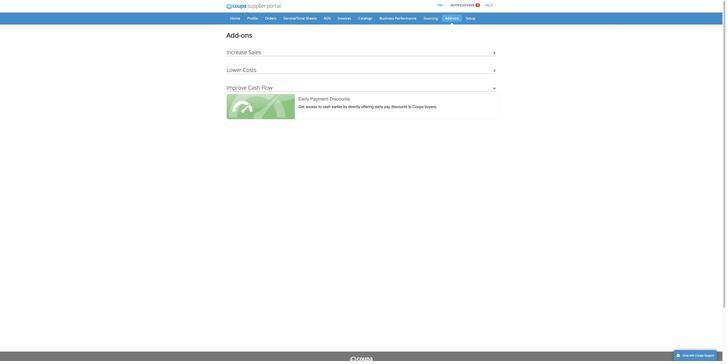 Task type: locate. For each thing, give the bounding box(es) containing it.
increase
[[226, 48, 247, 56]]

early
[[375, 105, 383, 109]]

cash
[[248, 84, 260, 91]]

setup
[[466, 16, 475, 21]]

to
[[318, 105, 322, 109], [408, 105, 411, 109]]

0 horizontal spatial to
[[318, 105, 322, 109]]

coupa
[[413, 105, 424, 109], [695, 355, 704, 358]]

add-ons up the "increase"
[[226, 31, 252, 40]]

catalogs link
[[355, 15, 375, 22]]

ons down notifications
[[453, 16, 459, 21]]

home
[[230, 16, 240, 21]]

catalogs
[[358, 16, 372, 21]]

add-ons down notifications
[[445, 16, 459, 21]]

1 vertical spatial coupa
[[695, 355, 704, 358]]

1 horizontal spatial ons
[[453, 16, 459, 21]]

2 to from the left
[[408, 105, 411, 109]]

profile
[[247, 16, 258, 21]]

notifications 0
[[451, 3, 479, 7]]

add-
[[445, 16, 453, 21], [226, 31, 241, 40]]

navigation
[[435, 1, 496, 10]]

add- down tim link at the right
[[445, 16, 453, 21]]

home link
[[227, 15, 243, 22]]

1 vertical spatial ons
[[241, 31, 252, 40]]

orders link
[[262, 15, 280, 22]]

to right discounts
[[408, 105, 411, 109]]

business performance
[[379, 16, 416, 21]]

tim link
[[435, 4, 445, 7]]

to left 'cash'
[[318, 105, 322, 109]]

1 vertical spatial add-ons
[[226, 31, 252, 40]]

notifications
[[451, 4, 474, 7]]

early
[[298, 96, 309, 102]]

support
[[704, 355, 714, 358]]

orders
[[265, 16, 276, 21]]

business
[[379, 16, 394, 21]]

0 vertical spatial add-ons
[[445, 16, 459, 21]]

invoices link
[[335, 15, 354, 22]]

1 horizontal spatial coupa
[[695, 355, 704, 358]]

0 vertical spatial coupa supplier portal image
[[223, 1, 284, 13]]

add-ons
[[445, 16, 459, 21], [226, 31, 252, 40]]

access
[[306, 105, 317, 109]]

ons
[[453, 16, 459, 21], [241, 31, 252, 40]]

0 vertical spatial coupa
[[413, 105, 424, 109]]

0 horizontal spatial add-ons
[[226, 31, 252, 40]]

tim
[[437, 4, 442, 7]]

coupa right with
[[695, 355, 704, 358]]

1 horizontal spatial to
[[408, 105, 411, 109]]

coupa supplier portal image
[[223, 1, 284, 13], [349, 357, 373, 362]]

service/time sheets
[[284, 16, 317, 21]]

add-ons link
[[442, 15, 462, 22]]

early payment discounts
[[298, 96, 350, 102]]

1 to from the left
[[318, 105, 322, 109]]

improve cash flow
[[226, 84, 273, 91]]

ons up the increase sales
[[241, 31, 252, 40]]

with
[[689, 355, 694, 358]]

sheets
[[306, 16, 317, 21]]

pay
[[384, 105, 390, 109]]

0 horizontal spatial add-
[[226, 31, 241, 40]]

coupa left buyers.
[[413, 105, 424, 109]]

0 horizontal spatial coupa supplier portal image
[[223, 1, 284, 13]]

add- down home link
[[226, 31, 241, 40]]

1 vertical spatial coupa supplier portal image
[[349, 357, 373, 362]]

by
[[343, 105, 347, 109]]

costs
[[243, 66, 256, 74]]

1 horizontal spatial add-
[[445, 16, 453, 21]]

0 vertical spatial add-
[[445, 16, 453, 21]]

increase sales
[[226, 48, 261, 56]]

1 horizontal spatial add-ons
[[445, 16, 459, 21]]

0 horizontal spatial ons
[[241, 31, 252, 40]]

directly
[[348, 105, 360, 109]]



Task type: describe. For each thing, give the bounding box(es) containing it.
sourcing
[[424, 16, 438, 21]]

earlier
[[332, 105, 342, 109]]

discounts
[[330, 96, 350, 102]]

lower
[[226, 66, 242, 74]]

flow
[[262, 84, 273, 91]]

chat
[[683, 355, 689, 358]]

0
[[477, 3, 479, 7]]

asn
[[324, 16, 331, 21]]

offering
[[361, 105, 374, 109]]

help
[[485, 4, 493, 7]]

get access to cash earlier by directly offering early pay discounts to coupa buyers.
[[298, 105, 437, 109]]

chat with coupa support button
[[674, 351, 717, 362]]

payment
[[310, 96, 328, 102]]

chat with coupa support
[[683, 355, 714, 358]]

invoices
[[338, 16, 351, 21]]

setup link
[[463, 15, 479, 22]]

improve
[[226, 84, 247, 91]]

help link
[[483, 4, 496, 7]]

asn link
[[321, 15, 334, 22]]

1 horizontal spatial coupa supplier portal image
[[349, 357, 373, 362]]

buyers.
[[425, 105, 437, 109]]

0 horizontal spatial coupa
[[413, 105, 424, 109]]

business performance link
[[376, 15, 420, 22]]

get
[[298, 105, 305, 109]]

1 vertical spatial add-
[[226, 31, 241, 40]]

0 vertical spatial ons
[[453, 16, 459, 21]]

service/time
[[284, 16, 305, 21]]

cash
[[323, 105, 331, 109]]

discounts
[[391, 105, 407, 109]]

performance
[[395, 16, 416, 21]]

service/time sheets link
[[281, 15, 320, 22]]

navigation containing notifications 0
[[435, 1, 496, 10]]

sourcing link
[[420, 15, 441, 22]]

coupa inside chat with coupa support button
[[695, 355, 704, 358]]

profile link
[[244, 15, 261, 22]]

sales
[[249, 48, 261, 56]]

lower costs
[[226, 66, 256, 74]]



Task type: vqa. For each thing, say whether or not it's contained in the screenshot.
Links
no



